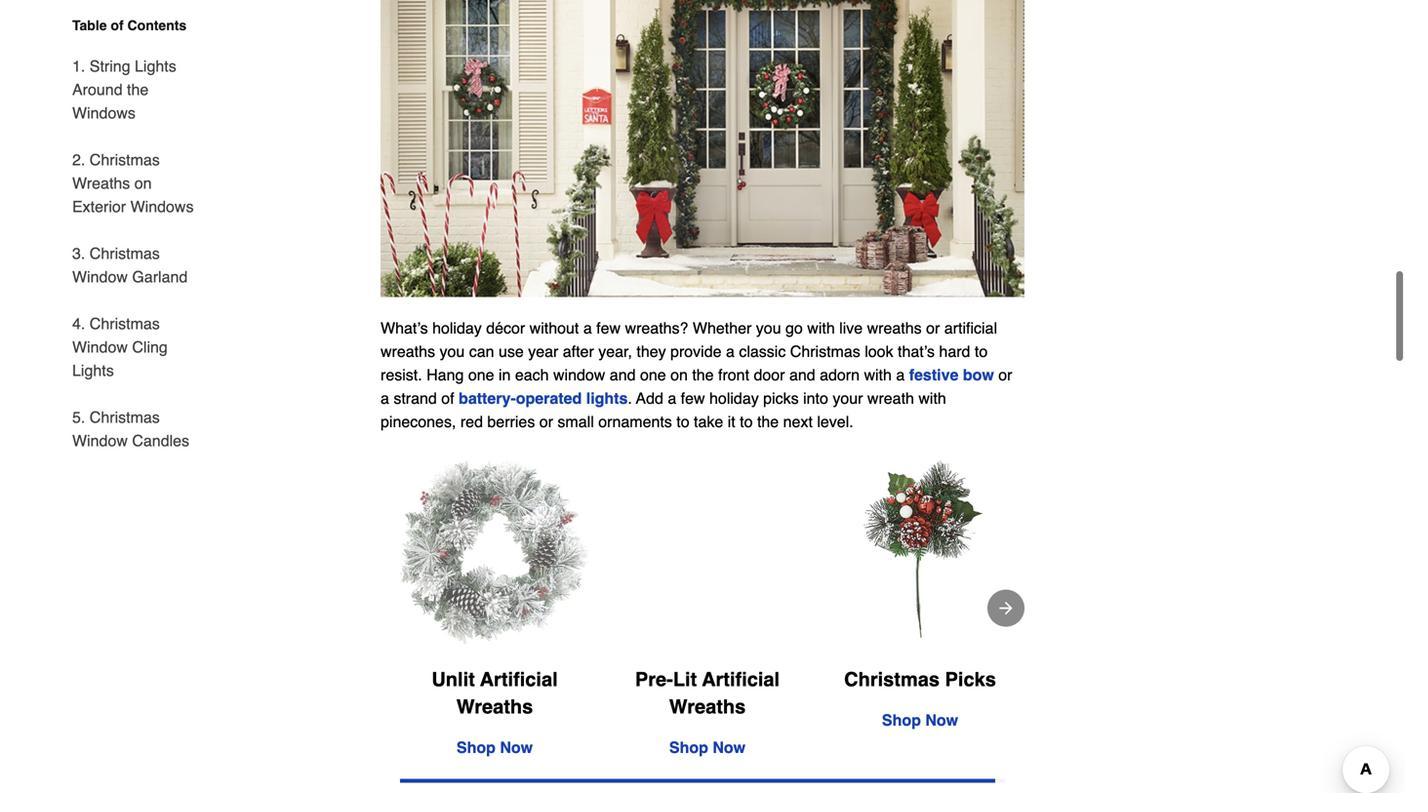 Task type: vqa. For each thing, say whether or not it's contained in the screenshot.
WHY SHOULD I GET A STANDBY GENERATOR INSTALLED BY LOWE'S? button
no



Task type: locate. For each thing, give the bounding box(es) containing it.
shop now link
[[882, 710, 959, 728], [457, 737, 533, 755], [670, 737, 746, 755]]

wreath
[[868, 388, 915, 406]]

2 vertical spatial with
[[919, 388, 947, 406]]

window
[[72, 268, 128, 286], [72, 338, 128, 356], [72, 432, 128, 450]]

of right table
[[111, 18, 124, 33]]

wreaths for christmas
[[72, 174, 130, 192]]

2 vertical spatial the
[[758, 411, 779, 429]]

shop now link down unlit artificial wreaths
[[457, 737, 533, 755]]

you
[[756, 317, 782, 336], [440, 341, 465, 359]]

shop now link down pre-lit artificial wreaths
[[670, 737, 746, 755]]

lights inside 1. string lights around the windows
[[135, 57, 176, 75]]

2 horizontal spatial shop now link
[[882, 710, 959, 728]]

windows right exterior
[[130, 198, 194, 216]]

hang
[[427, 364, 464, 382]]

with inside . add a few holiday picks into your wreath with pinecones, red berries or small ornaments to take it to the next level.
[[919, 388, 947, 406]]

window down 3.
[[72, 268, 128, 286]]

or
[[927, 317, 940, 336], [999, 364, 1013, 382], [540, 411, 554, 429]]

1 horizontal spatial or
[[927, 317, 940, 336]]

0 horizontal spatial on
[[134, 174, 152, 192]]

3 window from the top
[[72, 432, 128, 450]]

1 vertical spatial few
[[681, 388, 705, 406]]

christmas inside 3. christmas window garland
[[90, 245, 160, 263]]

now
[[926, 710, 959, 728], [500, 737, 533, 755], [713, 737, 746, 755]]

shop for pre-
[[670, 737, 709, 755]]

shop now link for lit
[[670, 737, 746, 755]]

few inside . add a few holiday picks into your wreath with pinecones, red berries or small ornaments to take it to the next level.
[[681, 388, 705, 406]]

or for what's holiday décor without a few wreaths? whether you go with live wreaths or artificial wreaths you can use year after year, they provide a classic christmas look that's hard to resist. hang one in each window and one on the front door and adorn with a
[[927, 317, 940, 336]]

1 horizontal spatial you
[[756, 317, 782, 336]]

of inside or a strand of
[[442, 388, 455, 406]]

or inside or a strand of
[[999, 364, 1013, 382]]

3. christmas window garland
[[72, 245, 188, 286]]

the down string
[[127, 81, 149, 99]]

shop down pre-lit artificial wreaths
[[670, 737, 709, 755]]

arrow right image
[[997, 597, 1016, 617]]

2 horizontal spatial shop now
[[882, 710, 959, 728]]

holiday inside . add a few holiday picks into your wreath with pinecones, red berries or small ornaments to take it to the next level.
[[710, 388, 759, 406]]

a red and green artificial christmas pick. image
[[826, 456, 1015, 645]]

shop now link down christmas picks
[[882, 710, 959, 728]]

1 vertical spatial or
[[999, 364, 1013, 382]]

0 horizontal spatial shop now
[[457, 737, 533, 755]]

shop now
[[882, 710, 959, 728], [457, 737, 533, 755], [670, 737, 746, 755]]

lights
[[135, 57, 176, 75], [72, 362, 114, 380]]

2 horizontal spatial shop
[[882, 710, 922, 728]]

christmas inside 5. christmas window candles
[[90, 409, 160, 427]]

shop for christmas
[[882, 710, 922, 728]]

2 horizontal spatial now
[[926, 710, 959, 728]]

wreaths
[[72, 174, 130, 192], [457, 694, 533, 717], [669, 694, 746, 717]]

can
[[469, 341, 495, 359]]

lit
[[673, 667, 697, 689]]

2 horizontal spatial or
[[999, 364, 1013, 382]]

windows inside 1. string lights around the windows
[[72, 104, 136, 122]]

windows down around
[[72, 104, 136, 122]]

one
[[468, 364, 495, 382], [640, 364, 666, 382]]

0 horizontal spatial lights
[[72, 362, 114, 380]]

0 vertical spatial windows
[[72, 104, 136, 122]]

0 horizontal spatial with
[[808, 317, 835, 336]]

0 horizontal spatial and
[[610, 364, 636, 382]]

windows
[[72, 104, 136, 122], [130, 198, 194, 216]]

shop now link for picks
[[882, 710, 959, 728]]

pre-
[[635, 667, 673, 689]]

what's
[[381, 317, 428, 336]]

christmas up cling
[[90, 315, 160, 333]]

1 vertical spatial on
[[671, 364, 688, 382]]

window for 5.
[[72, 432, 128, 450]]

0 vertical spatial lights
[[135, 57, 176, 75]]

0 vertical spatial the
[[127, 81, 149, 99]]

0 horizontal spatial one
[[468, 364, 495, 382]]

0 horizontal spatial shop
[[457, 737, 496, 755]]

on inside "2. christmas wreaths on exterior windows"
[[134, 174, 152, 192]]

0 vertical spatial or
[[927, 317, 940, 336]]

0 vertical spatial holiday
[[433, 317, 482, 336]]

few up the take
[[681, 388, 705, 406]]

window inside 5. christmas window candles
[[72, 432, 128, 450]]

windows inside "2. christmas wreaths on exterior windows"
[[130, 198, 194, 216]]

0 horizontal spatial you
[[440, 341, 465, 359]]

battery-operated lights
[[459, 388, 628, 406]]

or down operated
[[540, 411, 554, 429]]

wreaths down what's
[[381, 341, 435, 359]]

use
[[499, 341, 524, 359]]

2 horizontal spatial to
[[975, 341, 988, 359]]

1 horizontal spatial wreaths
[[868, 317, 922, 336]]

0 horizontal spatial holiday
[[433, 317, 482, 336]]

1 horizontal spatial with
[[864, 364, 892, 382]]

look
[[865, 341, 894, 359]]

0 horizontal spatial wreaths
[[381, 341, 435, 359]]

0 vertical spatial window
[[72, 268, 128, 286]]

1 vertical spatial lights
[[72, 362, 114, 380]]

1 artificial from the left
[[480, 667, 558, 689]]

table of contents
[[72, 18, 187, 33]]

with right go
[[808, 317, 835, 336]]

wreaths down lit
[[669, 694, 746, 717]]

shop now link for artificial
[[457, 737, 533, 755]]

artificial inside unlit artificial wreaths
[[480, 667, 558, 689]]

few up year,
[[597, 317, 621, 336]]

wreaths
[[868, 317, 922, 336], [381, 341, 435, 359]]

0 vertical spatial few
[[597, 317, 621, 336]]

1 horizontal spatial holiday
[[710, 388, 759, 406]]

or inside the what's holiday décor without a few wreaths? whether you go with live wreaths or artificial wreaths you can use year after year, they provide a classic christmas look that's hard to resist. hang one in each window and one on the front door and adorn with a
[[927, 317, 940, 336]]

0 vertical spatial on
[[134, 174, 152, 192]]

0 horizontal spatial shop now link
[[457, 737, 533, 755]]

2 horizontal spatial with
[[919, 388, 947, 406]]

year
[[528, 341, 559, 359]]

window
[[554, 364, 606, 382]]

shop now down christmas picks
[[882, 710, 959, 728]]

1 horizontal spatial few
[[681, 388, 705, 406]]

a
[[584, 317, 592, 336], [726, 341, 735, 359], [897, 364, 905, 382], [381, 388, 389, 406], [668, 388, 677, 406]]

scrollbar
[[400, 778, 996, 782]]

on
[[134, 174, 152, 192], [671, 364, 688, 382]]

few inside the what's holiday décor without a few wreaths? whether you go with live wreaths or artificial wreaths you can use year after year, they provide a classic christmas look that's hard to resist. hang one in each window and one on the front door and adorn with a
[[597, 317, 621, 336]]

lights up 5.
[[72, 362, 114, 380]]

artificial
[[480, 667, 558, 689], [702, 667, 780, 689]]

1 window from the top
[[72, 268, 128, 286]]

2 horizontal spatial the
[[758, 411, 779, 429]]

of down hang
[[442, 388, 455, 406]]

wreaths for artificial
[[457, 694, 533, 717]]

the inside 1. string lights around the windows
[[127, 81, 149, 99]]

1 horizontal spatial shop
[[670, 737, 709, 755]]

2 one from the left
[[640, 364, 666, 382]]

around
[[72, 81, 123, 99]]

window for 4.
[[72, 338, 128, 356]]

or up that's
[[927, 317, 940, 336]]

to
[[975, 341, 988, 359], [677, 411, 690, 429], [740, 411, 753, 429]]

1 horizontal spatial lights
[[135, 57, 176, 75]]

with down festive
[[919, 388, 947, 406]]

or right bow
[[999, 364, 1013, 382]]

without
[[530, 317, 579, 336]]

christmas for on
[[90, 151, 160, 169]]

the
[[127, 81, 149, 99], [693, 364, 714, 382], [758, 411, 779, 429]]

christmas right the 2.
[[90, 151, 160, 169]]

shop down christmas picks
[[882, 710, 922, 728]]

door
[[754, 364, 785, 382]]

with down look
[[864, 364, 892, 382]]

holiday down front
[[710, 388, 759, 406]]

0 vertical spatial you
[[756, 317, 782, 336]]

2 horizontal spatial wreaths
[[669, 694, 746, 717]]

christmas inside "2. christmas wreaths on exterior windows"
[[90, 151, 160, 169]]

wreaths inside "2. christmas wreaths on exterior windows"
[[72, 174, 130, 192]]

what's holiday décor without a few wreaths? whether you go with live wreaths or artificial wreaths you can use year after year, they provide a classic christmas look that's hard to resist. hang one in each window and one on the front door and adorn with a
[[381, 317, 998, 382]]

to up bow
[[975, 341, 988, 359]]

wreaths down unlit
[[457, 694, 533, 717]]

. add a few holiday picks into your wreath with pinecones, red berries or small ornaments to take it to the next level.
[[381, 388, 947, 429]]

0 horizontal spatial to
[[677, 411, 690, 429]]

one down they
[[640, 364, 666, 382]]

window inside 3. christmas window garland
[[72, 268, 128, 286]]

1 and from the left
[[610, 364, 636, 382]]

holiday
[[433, 317, 482, 336], [710, 388, 759, 406]]

to left the take
[[677, 411, 690, 429]]

lights inside 4. christmas window cling lights
[[72, 362, 114, 380]]

0 horizontal spatial few
[[597, 317, 621, 336]]

wreaths up look
[[868, 317, 922, 336]]

take
[[694, 411, 724, 429]]

artificial right unlit
[[480, 667, 558, 689]]

or inside . add a few holiday picks into your wreath with pinecones, red berries or small ornaments to take it to the next level.
[[540, 411, 554, 429]]

festive bow link
[[910, 364, 995, 382]]

4.
[[72, 315, 85, 333]]

christmas inside 4. christmas window cling lights
[[90, 315, 160, 333]]

wreaths inside unlit artificial wreaths
[[457, 694, 533, 717]]

and up .
[[610, 364, 636, 382]]

window inside 4. christmas window cling lights
[[72, 338, 128, 356]]

0 horizontal spatial or
[[540, 411, 554, 429]]

1 horizontal spatial one
[[640, 364, 666, 382]]

christmas for cling
[[90, 315, 160, 333]]

holiday up can
[[433, 317, 482, 336]]

wreaths up exterior
[[72, 174, 130, 192]]

0 horizontal spatial now
[[500, 737, 533, 755]]

2 vertical spatial window
[[72, 432, 128, 450]]

0 horizontal spatial the
[[127, 81, 149, 99]]

décor
[[486, 317, 525, 336]]

1 vertical spatial with
[[864, 364, 892, 382]]

a down resist.
[[381, 388, 389, 406]]

string
[[90, 57, 130, 75]]

you up hang
[[440, 341, 465, 359]]

1 vertical spatial of
[[442, 388, 455, 406]]

you up classic
[[756, 317, 782, 336]]

3. christmas window garland link
[[72, 230, 203, 301]]

a right add
[[668, 388, 677, 406]]

1 vertical spatial wreaths
[[381, 341, 435, 359]]

1 horizontal spatial shop now
[[670, 737, 746, 755]]

artificial right lit
[[702, 667, 780, 689]]

to right it
[[740, 411, 753, 429]]

lights down contents
[[135, 57, 176, 75]]

2 artificial from the left
[[702, 667, 780, 689]]

one down can
[[468, 364, 495, 382]]

and up into
[[790, 364, 816, 382]]

1 horizontal spatial of
[[442, 388, 455, 406]]

0 vertical spatial of
[[111, 18, 124, 33]]

1 vertical spatial window
[[72, 338, 128, 356]]

0 horizontal spatial artificial
[[480, 667, 558, 689]]

1 vertical spatial holiday
[[710, 388, 759, 406]]

of
[[111, 18, 124, 33], [442, 388, 455, 406]]

cling
[[132, 338, 168, 356]]

and
[[610, 364, 636, 382], [790, 364, 816, 382]]

shop
[[882, 710, 922, 728], [457, 737, 496, 755], [670, 737, 709, 755]]

0 horizontal spatial of
[[111, 18, 124, 33]]

the down the picks
[[758, 411, 779, 429]]

1 vertical spatial the
[[693, 364, 714, 382]]

christmas left picks
[[845, 667, 940, 689]]

window down 5.
[[72, 432, 128, 450]]

each
[[515, 364, 549, 382]]

artificial
[[945, 317, 998, 336]]

2 vertical spatial or
[[540, 411, 554, 429]]

1 horizontal spatial wreaths
[[457, 694, 533, 717]]

now down christmas picks
[[926, 710, 959, 728]]

1 horizontal spatial on
[[671, 364, 688, 382]]

festive
[[910, 364, 959, 382]]

christmas up adorn on the right
[[791, 341, 861, 359]]

shop down unlit artificial wreaths
[[457, 737, 496, 755]]

5. christmas window candles
[[72, 409, 189, 450]]

1 horizontal spatial artificial
[[702, 667, 780, 689]]

in
[[499, 364, 511, 382]]

add
[[636, 388, 664, 406]]

shop now down pre-lit artificial wreaths
[[670, 737, 746, 755]]

1 horizontal spatial the
[[693, 364, 714, 382]]

now down unlit artificial wreaths
[[500, 737, 533, 755]]

2 and from the left
[[790, 364, 816, 382]]

to inside the what's holiday décor without a few wreaths? whether you go with live wreaths or artificial wreaths you can use year after year, they provide a classic christmas look that's hard to resist. hang one in each window and one on the front door and adorn with a
[[975, 341, 988, 359]]

window down 4.
[[72, 338, 128, 356]]

resist.
[[381, 364, 422, 382]]

1. string lights around the windows
[[72, 57, 176, 122]]

the down provide
[[693, 364, 714, 382]]

christmas up garland
[[90, 245, 160, 263]]

2 window from the top
[[72, 338, 128, 356]]

shop now down unlit artificial wreaths
[[457, 737, 533, 755]]

1 horizontal spatial shop now link
[[670, 737, 746, 755]]

5.
[[72, 409, 85, 427]]

windows for on
[[130, 198, 194, 216]]

1 horizontal spatial now
[[713, 737, 746, 755]]

now for lit
[[713, 737, 746, 755]]

1 vertical spatial windows
[[130, 198, 194, 216]]

christmas up candles
[[90, 409, 160, 427]]

4. christmas window cling lights link
[[72, 301, 203, 394]]

now down pre-lit artificial wreaths
[[713, 737, 746, 755]]

0 horizontal spatial wreaths
[[72, 174, 130, 192]]

0 vertical spatial wreaths
[[868, 317, 922, 336]]

1 horizontal spatial and
[[790, 364, 816, 382]]

christmas
[[90, 151, 160, 169], [90, 245, 160, 263], [90, 315, 160, 333], [791, 341, 861, 359], [90, 409, 160, 427], [845, 667, 940, 689]]

next
[[784, 411, 813, 429]]



Task type: describe. For each thing, give the bounding box(es) containing it.
into
[[804, 388, 829, 406]]

4. christmas window cling lights
[[72, 315, 168, 380]]

year,
[[599, 341, 633, 359]]

1 vertical spatial you
[[440, 341, 465, 359]]

christmas for garland
[[90, 245, 160, 263]]

the inside . add a few holiday picks into your wreath with pinecones, red berries or small ornaments to take it to the next level.
[[758, 411, 779, 429]]

picks
[[946, 667, 997, 689]]

classic
[[739, 341, 786, 359]]

.
[[628, 388, 633, 406]]

holiday inside the what's holiday décor without a few wreaths? whether you go with live wreaths or artificial wreaths you can use year after year, they provide a classic christmas look that's hard to resist. hang one in each window and one on the front door and adorn with a
[[433, 317, 482, 336]]

wreaths inside pre-lit artificial wreaths
[[669, 694, 746, 717]]

table
[[72, 18, 107, 33]]

2. christmas wreaths on exterior windows link
[[72, 137, 203, 230]]

now for artificial
[[500, 737, 533, 755]]

windows for around
[[72, 104, 136, 122]]

shop for unlit
[[457, 737, 496, 755]]

window for 3.
[[72, 268, 128, 286]]

a up wreath
[[897, 364, 905, 382]]

level.
[[817, 411, 854, 429]]

contents
[[127, 18, 187, 33]]

the inside the what's holiday décor without a few wreaths? whether you go with live wreaths or artificial wreaths you can use year after year, they provide a classic christmas look that's hard to resist. hang one in each window and one on the front door and adorn with a
[[693, 364, 714, 382]]

an unlit artificial christmas wreath. image
[[400, 456, 590, 645]]

bow
[[963, 364, 995, 382]]

that's
[[898, 341, 935, 359]]

artificial inside pre-lit artificial wreaths
[[702, 667, 780, 689]]

2.
[[72, 151, 85, 169]]

1 horizontal spatial to
[[740, 411, 753, 429]]

provide
[[671, 341, 722, 359]]

shop now for picks
[[882, 710, 959, 728]]

a inside . add a few holiday picks into your wreath with pinecones, red berries or small ornaments to take it to the next level.
[[668, 388, 677, 406]]

front
[[719, 364, 750, 382]]

red
[[461, 411, 483, 429]]

unlit artificial wreaths
[[432, 667, 558, 717]]

pinecones,
[[381, 411, 456, 429]]

garland
[[132, 268, 188, 286]]

your
[[833, 388, 863, 406]]

berries
[[488, 411, 535, 429]]

now for picks
[[926, 710, 959, 728]]

christmas inside the what's holiday décor without a few wreaths? whether you go with live wreaths or artificial wreaths you can use year after year, they provide a classic christmas look that's hard to resist. hang one in each window and one on the front door and adorn with a
[[791, 341, 861, 359]]

it
[[728, 411, 736, 429]]

live
[[840, 317, 863, 336]]

hard
[[940, 341, 971, 359]]

christmas for candles
[[90, 409, 160, 427]]

pre-lit artificial wreaths
[[635, 667, 780, 717]]

1 one from the left
[[468, 364, 495, 382]]

wreaths?
[[625, 317, 689, 336]]

they
[[637, 341, 666, 359]]

table of contents element
[[57, 16, 203, 453]]

ornaments
[[599, 411, 672, 429]]

candles
[[132, 432, 189, 450]]

the exterior of the house decorated with wreaths and christmas decor. image
[[381, 0, 1025, 296]]

or for . add a few holiday picks into your wreath with pinecones, red berries or small ornaments to take it to the next level.
[[540, 411, 554, 429]]

3.
[[72, 245, 85, 263]]

shop now for artificial
[[457, 737, 533, 755]]

0 vertical spatial with
[[808, 317, 835, 336]]

after
[[563, 341, 594, 359]]

strand
[[394, 388, 437, 406]]

a up front
[[726, 341, 735, 359]]

christmas picks
[[845, 667, 997, 689]]

go
[[786, 317, 803, 336]]

operated
[[516, 388, 582, 406]]

festive bow
[[910, 364, 995, 382]]

unlit
[[432, 667, 475, 689]]

a inside or a strand of
[[381, 388, 389, 406]]

small
[[558, 411, 594, 429]]

whether
[[693, 317, 752, 336]]

picks
[[764, 388, 799, 406]]

adorn
[[820, 364, 860, 382]]

battery-operated lights link
[[459, 388, 628, 406]]

lights
[[587, 388, 628, 406]]

1.
[[72, 57, 85, 75]]

on inside the what's holiday décor without a few wreaths? whether you go with live wreaths or artificial wreaths you can use year after year, they provide a classic christmas look that's hard to resist. hang one in each window and one on the front door and adorn with a
[[671, 364, 688, 382]]

shop now for lit
[[670, 737, 746, 755]]

or a strand of
[[381, 364, 1013, 406]]

a up after
[[584, 317, 592, 336]]

2. christmas wreaths on exterior windows
[[72, 151, 194, 216]]

5. christmas window candles link
[[72, 394, 203, 453]]

1. string lights around the windows link
[[72, 43, 203, 137]]

exterior
[[72, 198, 126, 216]]

battery-
[[459, 388, 516, 406]]



